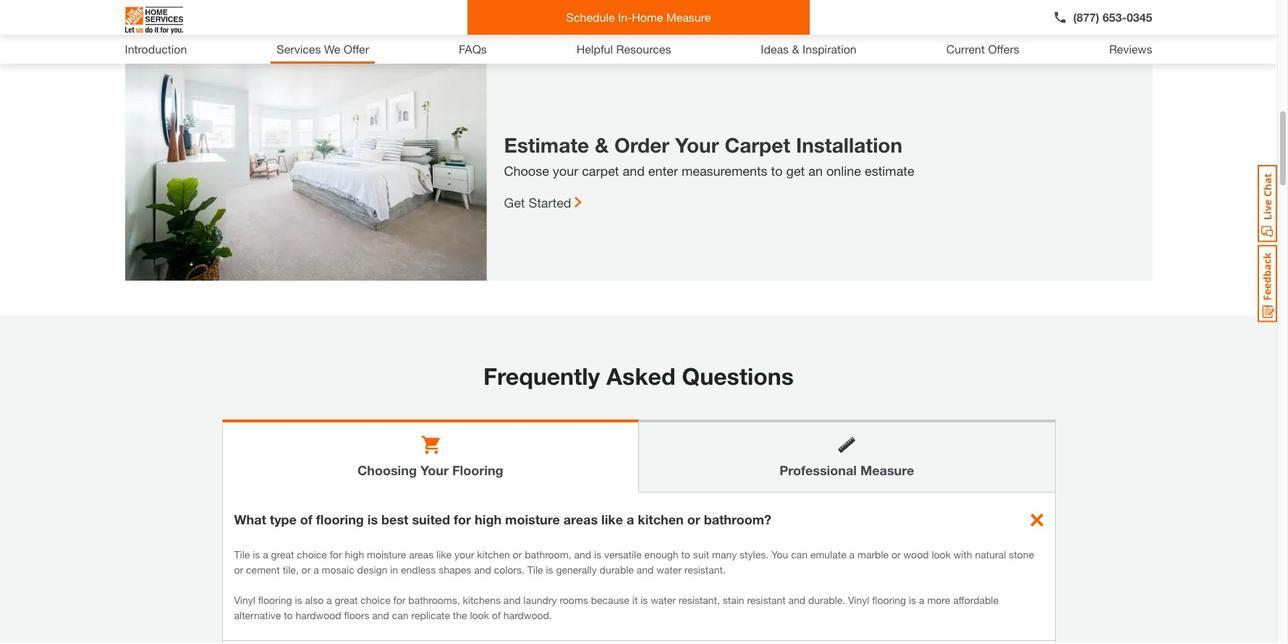 Task type: locate. For each thing, give the bounding box(es) containing it.
1 horizontal spatial for
[[394, 594, 406, 607]]

moisture inside tile is a great choice for high moisture areas like your kitchen or bathroom, and is versatile enough to suit many styles. you can emulate a marble or wood look with natural stone or cement tile, or a mosaic design in endless shapes and colors. tile is generally durable and water resistant.
[[367, 549, 406, 561]]

0 horizontal spatial choice
[[297, 549, 327, 561]]

tile,
[[283, 564, 299, 576]]

choose your carpet and enter measurements to get an online estimate
[[504, 163, 915, 179]]

1 horizontal spatial vinyl
[[848, 594, 870, 607]]

0 horizontal spatial measure
[[666, 10, 711, 24]]

and up generally in the left of the page
[[574, 549, 591, 561]]

shapes
[[439, 564, 471, 576]]

more inside vinyl flooring is also a great choice for bathrooms, kitchens and laundry rooms because it is water resistant, stain resistant and durable. vinyl flooring is a more affordable alternative to hardwood floors and can replicate the look of hardwood.
[[928, 594, 951, 607]]

water down enough
[[657, 564, 682, 576]]

tile up cement
[[234, 549, 250, 561]]

is left also
[[295, 594, 302, 607]]

0 horizontal spatial your
[[455, 549, 474, 561]]

0 horizontal spatial like
[[437, 549, 452, 561]]

0 vertical spatial your
[[675, 133, 719, 157]]

1 vertical spatial water
[[651, 594, 676, 607]]

1 horizontal spatial like
[[602, 512, 623, 528]]

0 vertical spatial measure
[[666, 10, 711, 24]]

areas up bathroom, at the bottom left
[[564, 512, 598, 528]]

& up carpet at top left
[[595, 133, 609, 157]]

to inside vinyl flooring is also a great choice for bathrooms, kitchens and laundry rooms because it is water resistant, stain resistant and durable. vinyl flooring is a more affordable alternative to hardwood floors and can replicate the look of hardwood.
[[284, 610, 293, 622]]

choosing
[[358, 463, 417, 478]]

look down kitchens
[[470, 610, 489, 622]]

look inside tile is a great choice for high moisture areas like your kitchen or bathroom, and is versatile enough to suit many styles. you can emulate a marble or wood look with natural stone or cement tile, or a mosaic design in endless shapes and colors. tile is generally durable and water resistant.
[[932, 549, 951, 561]]

your inside tile is a great choice for high moisture areas like your kitchen or bathroom, and is versatile enough to suit many styles. you can emulate a marble or wood look with natural stone or cement tile, or a mosaic design in endless shapes and colors. tile is generally durable and water resistant.
[[455, 549, 474, 561]]

look left with in the bottom right of the page
[[932, 549, 951, 561]]

1 vertical spatial your
[[421, 463, 449, 478]]

1 vertical spatial your
[[455, 549, 474, 561]]

suited
[[412, 512, 450, 528]]

helpful
[[577, 42, 613, 56]]

is right it at the bottom
[[641, 594, 648, 607]]

1 horizontal spatial kitchen
[[638, 512, 684, 528]]

flooring up alternative on the left of page
[[258, 594, 292, 607]]

measure right professional
[[861, 463, 914, 478]]

colors.
[[494, 564, 525, 576]]

1 horizontal spatial of
[[492, 610, 501, 622]]

can left the replicate
[[392, 610, 409, 622]]

stain
[[723, 594, 745, 607]]

to left the suit
[[681, 549, 691, 561]]

measure
[[666, 10, 711, 24], [861, 463, 914, 478]]

schedule in-home measure
[[567, 10, 711, 24]]

1 vinyl from the left
[[234, 594, 255, 607]]

0 horizontal spatial vinyl
[[234, 594, 255, 607]]

1 horizontal spatial to
[[681, 549, 691, 561]]

for inside tile is a great choice for high moisture areas like your kitchen or bathroom, and is versatile enough to suit many styles. you can emulate a marble or wood look with natural stone or cement tile, or a mosaic design in endless shapes and colors. tile is generally durable and water resistant.
[[330, 549, 342, 561]]

home
[[571, 1, 602, 15], [632, 10, 663, 24]]

offer
[[344, 42, 369, 56]]

0 vertical spatial kitchen
[[638, 512, 684, 528]]

0 horizontal spatial of
[[300, 512, 313, 528]]

1 vertical spatial to
[[681, 549, 691, 561]]

0 vertical spatial water
[[657, 564, 682, 576]]

2 horizontal spatial to
[[771, 163, 783, 179]]

great up the tile,
[[271, 549, 294, 561]]

tile
[[234, 549, 250, 561], [528, 564, 543, 576]]

suit
[[693, 549, 709, 561]]

kitchen up colors. at the left of page
[[477, 549, 510, 561]]

you
[[772, 549, 789, 561]]

2 horizontal spatial for
[[454, 512, 471, 528]]

is left best at the bottom left
[[368, 512, 378, 528]]

1 vertical spatial choice
[[361, 594, 391, 607]]

floors
[[344, 610, 369, 622]]

your
[[675, 133, 719, 157], [421, 463, 449, 478]]

schedule in-home measure button
[[468, 0, 810, 35]]

0 horizontal spatial great
[[271, 549, 294, 561]]

2 vertical spatial to
[[284, 610, 293, 622]]

home inside button
[[632, 10, 663, 24]]

0 horizontal spatial &
[[595, 133, 609, 157]]

more right the view
[[541, 1, 568, 15]]

1 horizontal spatial moisture
[[505, 512, 560, 528]]

0 vertical spatial like
[[602, 512, 623, 528]]

bathroom,
[[525, 549, 572, 561]]

bathrooms,
[[409, 594, 460, 607]]

1 horizontal spatial high
[[475, 512, 502, 528]]

choice
[[297, 549, 327, 561], [361, 594, 391, 607]]

of
[[300, 512, 313, 528], [492, 610, 501, 622]]

choice up floors
[[361, 594, 391, 607]]

versatile
[[604, 549, 642, 561]]

high down flooring
[[475, 512, 502, 528]]

can inside vinyl flooring is also a great choice for bathrooms, kitchens and laundry rooms because it is water resistant, stain resistant and durable. vinyl flooring is a more affordable alternative to hardwood floors and can replicate the look of hardwood.
[[392, 610, 409, 622]]

get started link
[[504, 195, 582, 211]]

moisture up bathroom, at the bottom left
[[505, 512, 560, 528]]

endless
[[401, 564, 436, 576]]

and left durable.
[[789, 594, 806, 607]]

1 horizontal spatial home
[[632, 10, 663, 24]]

installation
[[796, 133, 903, 157]]

1 vertical spatial high
[[345, 549, 364, 561]]

current
[[947, 42, 985, 56]]

0 vertical spatial to
[[771, 163, 783, 179]]

1 vertical spatial kitchen
[[477, 549, 510, 561]]

resistant.
[[685, 564, 726, 576]]

great
[[271, 549, 294, 561], [335, 594, 358, 607]]

schedule
[[567, 10, 615, 24]]

your up choose your carpet and enter measurements to get an online estimate
[[675, 133, 719, 157]]

stone
[[1009, 549, 1034, 561]]

0 vertical spatial &
[[792, 42, 800, 56]]

and
[[623, 163, 645, 179], [574, 549, 591, 561], [474, 564, 491, 576], [637, 564, 654, 576], [504, 594, 521, 607], [789, 594, 806, 607], [372, 610, 389, 622]]

0 vertical spatial moisture
[[505, 512, 560, 528]]

for up mosaic
[[330, 549, 342, 561]]

0 horizontal spatial your
[[421, 463, 449, 478]]

to left hardwood
[[284, 610, 293, 622]]

1 vertical spatial of
[[492, 610, 501, 622]]

great up floors
[[335, 594, 358, 607]]

0 vertical spatial can
[[791, 549, 808, 561]]

feedback link image
[[1258, 245, 1278, 323]]

vinyl up alternative on the left of page
[[234, 594, 255, 607]]

ideas
[[761, 42, 789, 56]]

a
[[627, 512, 634, 528], [263, 549, 268, 561], [850, 549, 855, 561], [314, 564, 319, 576], [327, 594, 332, 607], [919, 594, 925, 607]]

and up hardwood.
[[504, 594, 521, 607]]

a down wood at right
[[919, 594, 925, 607]]

flooring
[[316, 512, 364, 528], [258, 594, 292, 607], [872, 594, 906, 607]]

1 vertical spatial areas
[[409, 549, 434, 561]]

0 vertical spatial high
[[475, 512, 502, 528]]

high up mosaic
[[345, 549, 364, 561]]

offers
[[988, 42, 1020, 56]]

653-
[[1103, 10, 1127, 24]]

kitchen up enough
[[638, 512, 684, 528]]

1 horizontal spatial areas
[[564, 512, 598, 528]]

1 horizontal spatial look
[[932, 549, 951, 561]]

choice inside tile is a great choice for high moisture areas like your kitchen or bathroom, and is versatile enough to suit many styles. you can emulate a marble or wood look with natural stone or cement tile, or a mosaic design in endless shapes and colors. tile is generally durable and water resistant.
[[297, 549, 327, 561]]

carpet
[[725, 133, 791, 157]]

of down kitchens
[[492, 610, 501, 622]]

view
[[513, 1, 538, 15]]

1 vertical spatial great
[[335, 594, 358, 607]]

your up shapes
[[455, 549, 474, 561]]

type
[[270, 512, 297, 528]]

0 horizontal spatial look
[[470, 610, 489, 622]]

vinyl right durable.
[[848, 594, 870, 607]]

1 vertical spatial &
[[595, 133, 609, 157]]

areas up endless
[[409, 549, 434, 561]]

more
[[541, 1, 568, 15], [928, 594, 951, 607]]

0 vertical spatial look
[[932, 549, 951, 561]]

0 horizontal spatial high
[[345, 549, 364, 561]]

0 horizontal spatial areas
[[409, 549, 434, 561]]

1 vertical spatial more
[[928, 594, 951, 607]]

areas
[[564, 512, 598, 528], [409, 549, 434, 561]]

do it for you logo image
[[125, 1, 183, 40]]

moisture up in
[[367, 549, 406, 561]]

can right you
[[791, 549, 808, 561]]

0 vertical spatial of
[[300, 512, 313, 528]]

0 horizontal spatial home
[[571, 1, 602, 15]]

can
[[791, 549, 808, 561], [392, 610, 409, 622]]

1 vertical spatial for
[[330, 549, 342, 561]]

flooring down the marble
[[872, 594, 906, 607]]

for down in
[[394, 594, 406, 607]]

for right suited
[[454, 512, 471, 528]]

(877) 653-0345 link
[[1053, 9, 1153, 26]]

water right it at the bottom
[[651, 594, 676, 607]]

1 horizontal spatial &
[[792, 42, 800, 56]]

can inside tile is a great choice for high moisture areas like your kitchen or bathroom, and is versatile enough to suit many styles. you can emulate a marble or wood look with natural stone or cement tile, or a mosaic design in endless shapes and colors. tile is generally durable and water resistant.
[[791, 549, 808, 561]]

& right ideas
[[792, 42, 800, 56]]

to left get
[[771, 163, 783, 179]]

0 horizontal spatial for
[[330, 549, 342, 561]]

high
[[475, 512, 502, 528], [345, 549, 364, 561]]

0 horizontal spatial can
[[392, 610, 409, 622]]

more left affordable
[[928, 594, 951, 607]]

and down order
[[623, 163, 645, 179]]

is up cement
[[253, 549, 260, 561]]

0 horizontal spatial kitchen
[[477, 549, 510, 561]]

professional
[[780, 463, 857, 478]]

a left the marble
[[850, 549, 855, 561]]

and right floors
[[372, 610, 389, 622]]

1 horizontal spatial choice
[[361, 594, 391, 607]]

choose
[[504, 163, 549, 179]]

look inside vinyl flooring is also a great choice for bathrooms, kitchens and laundry rooms because it is water resistant, stain resistant and durable. vinyl flooring is a more affordable alternative to hardwood floors and can replicate the look of hardwood.
[[470, 610, 489, 622]]

1 vertical spatial moisture
[[367, 549, 406, 561]]

with
[[954, 549, 973, 561]]

0 horizontal spatial to
[[284, 610, 293, 622]]

your down "estimate"
[[553, 163, 579, 179]]

1 horizontal spatial more
[[928, 594, 951, 607]]

hardwood
[[296, 610, 341, 622]]

measurements
[[682, 163, 768, 179]]

for inside vinyl flooring is also a great choice for bathrooms, kitchens and laundry rooms because it is water resistant, stain resistant and durable. vinyl flooring is a more affordable alternative to hardwood floors and can replicate the look of hardwood.
[[394, 594, 406, 607]]

1 horizontal spatial can
[[791, 549, 808, 561]]

0 vertical spatial choice
[[297, 549, 327, 561]]

a right also
[[327, 594, 332, 607]]

to
[[771, 163, 783, 179], [681, 549, 691, 561], [284, 610, 293, 622]]

flooring up mosaic
[[316, 512, 364, 528]]

0 vertical spatial your
[[553, 163, 579, 179]]

is down bathroom, at the bottom left
[[546, 564, 553, 576]]

1 vertical spatial can
[[392, 610, 409, 622]]

0 horizontal spatial moisture
[[367, 549, 406, 561]]

choice up the tile,
[[297, 549, 327, 561]]

0 vertical spatial for
[[454, 512, 471, 528]]

1 horizontal spatial great
[[335, 594, 358, 607]]

is up durable
[[594, 549, 602, 561]]

kitchen inside tile is a great choice for high moisture areas like your kitchen or bathroom, and is versatile enough to suit many styles. you can emulate a marble or wood look with natural stone or cement tile, or a mosaic design in endless shapes and colors. tile is generally durable and water resistant.
[[477, 549, 510, 561]]

kitchen
[[638, 512, 684, 528], [477, 549, 510, 561]]

0 vertical spatial more
[[541, 1, 568, 15]]

1 vertical spatial like
[[437, 549, 452, 561]]

in
[[390, 564, 398, 576]]

like up versatile
[[602, 512, 623, 528]]

measure up resources
[[666, 10, 711, 24]]

0 vertical spatial tile
[[234, 549, 250, 561]]

services
[[277, 42, 321, 56]]

like up shapes
[[437, 549, 452, 561]]

your left flooring
[[421, 463, 449, 478]]

wood
[[904, 549, 929, 561]]

information
[[688, 1, 747, 15]]

2 vertical spatial for
[[394, 594, 406, 607]]

1 horizontal spatial your
[[553, 163, 579, 179]]

1 horizontal spatial tile
[[528, 564, 543, 576]]

1 horizontal spatial measure
[[861, 463, 914, 478]]

1 vertical spatial look
[[470, 610, 489, 622]]

0 vertical spatial great
[[271, 549, 294, 561]]

of right the type
[[300, 512, 313, 528]]

get
[[504, 195, 525, 211]]

tile down bathroom, at the bottom left
[[528, 564, 543, 576]]



Task type: vqa. For each thing, say whether or not it's contained in the screenshot.
the What type of flooring is best suited for high moisture areas like a kitchen or bathroom?
yes



Task type: describe. For each thing, give the bounding box(es) containing it.
view more home depot licensing information
[[513, 1, 747, 15]]

enough
[[645, 549, 679, 561]]

online
[[827, 163, 861, 179]]

or right the tile,
[[302, 564, 311, 576]]

and left colors. at the left of page
[[474, 564, 491, 576]]

a left mosaic
[[314, 564, 319, 576]]

0 horizontal spatial more
[[541, 1, 568, 15]]

many
[[712, 549, 737, 561]]

faqs
[[459, 42, 487, 56]]

alternative
[[234, 610, 281, 622]]

resistant
[[747, 594, 786, 607]]

kitchens
[[463, 594, 501, 607]]

like inside tile is a great choice for high moisture areas like your kitchen or bathroom, and is versatile enough to suit many styles. you can emulate a marble or wood look with natural stone or cement tile, or a mosaic design in endless shapes and colors. tile is generally durable and water resistant.
[[437, 549, 452, 561]]

0 horizontal spatial flooring
[[258, 594, 292, 607]]

design
[[357, 564, 388, 576]]

0 vertical spatial areas
[[564, 512, 598, 528]]

what type of flooring is best suited for high moisture areas like a kitchen or bathroom?
[[234, 512, 772, 528]]

0 horizontal spatial tile
[[234, 549, 250, 561]]

tile is a great choice for high moisture areas like your kitchen or bathroom, and is versatile enough to suit many styles. you can emulate a marble or wood look with natural stone or cement tile, or a mosaic design in endless shapes and colors. tile is generally durable and water resistant.
[[234, 549, 1034, 576]]

to inside tile is a great choice for high moisture areas like your kitchen or bathroom, and is versatile enough to suit many styles. you can emulate a marble or wood look with natural stone or cement tile, or a mosaic design in endless shapes and colors. tile is generally durable and water resistant.
[[681, 549, 691, 561]]

high inside tile is a great choice for high moisture areas like your kitchen or bathroom, and is versatile enough to suit many styles. you can emulate a marble or wood look with natural stone or cement tile, or a mosaic design in endless shapes and colors. tile is generally durable and water resistant.
[[345, 549, 364, 561]]

home for more
[[571, 1, 602, 15]]

marble
[[858, 549, 889, 561]]

estimate
[[504, 133, 589, 157]]

enter
[[648, 163, 678, 179]]

because
[[591, 594, 630, 607]]

& for estimate
[[595, 133, 609, 157]]

helpful resources
[[577, 42, 671, 56]]

1 vertical spatial tile
[[528, 564, 543, 576]]

a up cement
[[263, 549, 268, 561]]

in-
[[618, 10, 632, 24]]

or up the suit
[[687, 512, 701, 528]]

depot
[[605, 1, 637, 15]]

resources
[[616, 42, 671, 56]]

vinyl flooring is also a great choice for bathrooms, kitchens and laundry rooms because it is water resistant, stain resistant and durable. vinyl flooring is a more affordable alternative to hardwood floors and can replicate the look of hardwood.
[[234, 594, 999, 622]]

affordable
[[953, 594, 999, 607]]

asked
[[607, 363, 676, 390]]

great inside vinyl flooring is also a great choice for bathrooms, kitchens and laundry rooms because it is water resistant, stain resistant and durable. vinyl flooring is a more affordable alternative to hardwood floors and can replicate the look of hardwood.
[[335, 594, 358, 607]]

questions
[[682, 363, 794, 390]]

mosaic
[[322, 564, 355, 576]]

a up versatile
[[627, 512, 634, 528]]

choosing your flooring
[[358, 463, 504, 478]]

or left wood at right
[[892, 549, 901, 561]]

1 horizontal spatial your
[[675, 133, 719, 157]]

estimate
[[865, 163, 915, 179]]

choice inside vinyl flooring is also a great choice for bathrooms, kitchens and laundry rooms because it is water resistant, stain resistant and durable. vinyl flooring is a more affordable alternative to hardwood floors and can replicate the look of hardwood.
[[361, 594, 391, 607]]

(877) 653-0345
[[1074, 10, 1153, 24]]

is down wood at right
[[909, 594, 916, 607]]

hardwood.
[[504, 610, 552, 622]]

rooms
[[560, 594, 588, 607]]

licensing
[[640, 1, 685, 15]]

the
[[453, 610, 467, 622]]

water inside tile is a great choice for high moisture areas like your kitchen or bathroom, and is versatile enough to suit many styles. you can emulate a marble or wood look with natural stone or cement tile, or a mosaic design in endless shapes and colors. tile is generally durable and water resistant.
[[657, 564, 682, 576]]

frequently asked questions
[[484, 363, 794, 390]]

we
[[324, 42, 340, 56]]

resistant,
[[679, 594, 720, 607]]

introduction
[[125, 42, 187, 56]]

home for in-
[[632, 10, 663, 24]]

natural
[[975, 549, 1006, 561]]

areas inside tile is a great choice for high moisture areas like your kitchen or bathroom, and is versatile enough to suit many styles. you can emulate a marble or wood look with natural stone or cement tile, or a mosaic design in endless shapes and colors. tile is generally durable and water resistant.
[[409, 549, 434, 561]]

get started
[[504, 195, 572, 211]]

order
[[614, 133, 670, 157]]

1 horizontal spatial flooring
[[316, 512, 364, 528]]

laundry
[[524, 594, 557, 607]]

durable
[[600, 564, 634, 576]]

generally
[[556, 564, 597, 576]]

carpet
[[582, 163, 619, 179]]

best
[[382, 512, 409, 528]]

started
[[529, 195, 572, 211]]

it
[[633, 594, 638, 607]]

replicate
[[412, 610, 450, 622]]

live chat image
[[1258, 165, 1278, 243]]

estimate & order your carpet installation
[[504, 133, 903, 157]]

(877)
[[1074, 10, 1100, 24]]

durable.
[[809, 594, 846, 607]]

reviews
[[1109, 42, 1153, 56]]

for for suited
[[454, 512, 471, 528]]

2 horizontal spatial flooring
[[872, 594, 906, 607]]

styles.
[[740, 549, 769, 561]]

what
[[234, 512, 266, 528]]

measure inside button
[[666, 10, 711, 24]]

or up colors. at the left of page
[[513, 549, 522, 561]]

and down enough
[[637, 564, 654, 576]]

get
[[787, 163, 805, 179]]

2 vinyl from the left
[[848, 594, 870, 607]]

1 vertical spatial measure
[[861, 463, 914, 478]]

cement
[[246, 564, 280, 576]]

& for ideas
[[792, 42, 800, 56]]

of inside vinyl flooring is also a great choice for bathrooms, kitchens and laundry rooms because it is water resistant, stain resistant and durable. vinyl flooring is a more affordable alternative to hardwood floors and can replicate the look of hardwood.
[[492, 610, 501, 622]]

services we offer
[[277, 42, 369, 56]]

water inside vinyl flooring is also a great choice for bathrooms, kitchens and laundry rooms because it is water resistant, stain resistant and durable. vinyl flooring is a more affordable alternative to hardwood floors and can replicate the look of hardwood.
[[651, 594, 676, 607]]

ideas & inspiration
[[761, 42, 857, 56]]

inspiration
[[803, 42, 857, 56]]

bathroom?
[[704, 512, 772, 528]]

great inside tile is a great choice for high moisture areas like your kitchen or bathroom, and is versatile enough to suit many styles. you can emulate a marble or wood look with natural stone or cement tile, or a mosaic design in endless shapes and colors. tile is generally durable and water resistant.
[[271, 549, 294, 561]]

0345
[[1127, 10, 1153, 24]]

frequently
[[484, 363, 600, 390]]

for for choice
[[394, 594, 406, 607]]

or left cement
[[234, 564, 243, 576]]

emulate
[[811, 549, 847, 561]]

bedroom with carpet; orange carpet roll icon image
[[125, 64, 487, 281]]

professional measure
[[780, 463, 914, 478]]

current offers
[[947, 42, 1020, 56]]

flooring
[[452, 463, 504, 478]]



